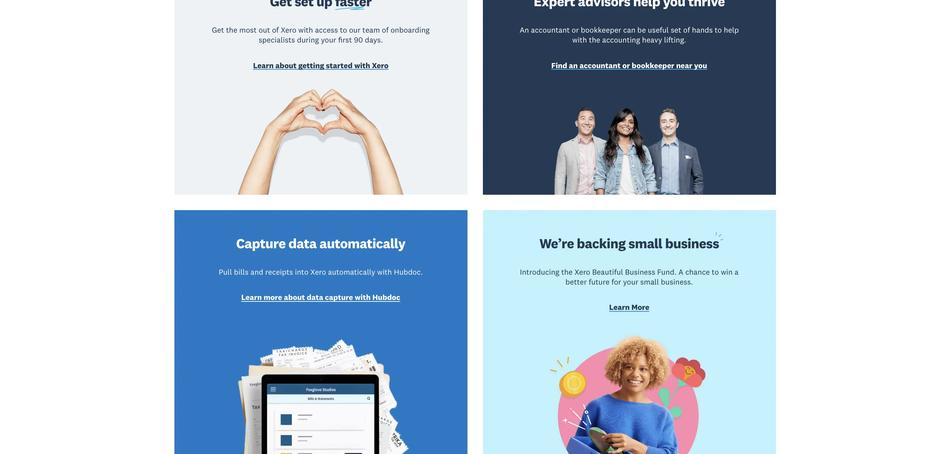Task type: describe. For each thing, give the bounding box(es) containing it.
accountants and bookkeepers standing next to each other image
[[544, 107, 714, 195]]

receipts
[[265, 267, 293, 277]]

of inside 'an accountant or bookkeeper can be useful set of hands to help with the accounting heavy lifting.'
[[683, 25, 690, 35]]

0 vertical spatial automatically
[[319, 235, 405, 252]]

getting
[[298, 60, 324, 70]]

hands in a heart shape image
[[236, 86, 406, 195]]

future
[[589, 277, 610, 287]]

learn more
[[609, 303, 649, 313]]

with left hubdoc.
[[377, 267, 392, 277]]

the for xero
[[561, 267, 573, 277]]

with inside 'an accountant or bookkeeper can be useful set of hands to help with the accounting heavy lifting.'
[[572, 35, 587, 45]]

a
[[735, 267, 739, 277]]

you
[[694, 60, 707, 70]]

lifting.
[[664, 35, 686, 45]]

specialists
[[259, 35, 295, 45]]

into
[[295, 267, 308, 277]]

to inside 'an accountant or bookkeeper can be useful set of hands to help with the accounting heavy lifting.'
[[715, 25, 722, 35]]

backing
[[577, 235, 626, 252]]

learn inside learn about getting started with xero link
[[253, 60, 274, 70]]

business
[[665, 235, 719, 252]]

a retail store owner holds a shoe box and smiles at the camera image
[[544, 328, 714, 455]]

learn more about data capture with hubdoc link
[[241, 293, 400, 304]]

1 horizontal spatial or
[[622, 60, 630, 70]]

business.
[[661, 277, 693, 287]]

most
[[239, 25, 257, 35]]

1 vertical spatial bookkeeper
[[632, 60, 674, 70]]

set
[[671, 25, 681, 35]]

access
[[315, 25, 338, 35]]

learn about getting started with xero
[[253, 60, 388, 70]]

about inside learn more about data capture with hubdoc link
[[284, 293, 305, 303]]

xero for into
[[310, 267, 326, 277]]

bookkeeper inside 'an accountant or bookkeeper can be useful set of hands to help with the accounting heavy lifting.'
[[581, 25, 621, 35]]

be
[[637, 25, 646, 35]]

learn more link
[[609, 303, 649, 314]]

find
[[551, 60, 567, 70]]

heavy
[[642, 35, 662, 45]]

pull
[[219, 267, 232, 277]]

2 of from the left
[[382, 25, 389, 35]]

chance
[[685, 267, 710, 277]]

capture
[[325, 293, 353, 303]]

can
[[623, 25, 635, 35]]

capture data automatically
[[236, 235, 405, 252]]

with right started
[[354, 60, 370, 70]]

team
[[362, 25, 380, 35]]

xero for of
[[281, 25, 296, 35]]

small inside "introducing the xero beautiful business fund. a chance to win a better future for your small business."
[[640, 277, 659, 287]]

help
[[724, 25, 739, 35]]

to for win
[[712, 267, 719, 277]]

capture
[[236, 235, 286, 252]]

during
[[297, 35, 319, 45]]

more
[[264, 293, 282, 303]]

hubdoc
[[372, 293, 400, 303]]

we're
[[539, 235, 574, 252]]

the inside 'an accountant or bookkeeper can be useful set of hands to help with the accounting heavy lifting.'
[[589, 35, 600, 45]]

get
[[212, 25, 224, 35]]

find an accountant or bookkeeper near you
[[551, 60, 707, 70]]

0 vertical spatial data
[[288, 235, 317, 252]]

with inside get the most out of xero with access to our team of onboarding specialists during your first 90 days.
[[298, 25, 313, 35]]

90
[[354, 35, 363, 45]]



Task type: locate. For each thing, give the bounding box(es) containing it.
about right more
[[284, 293, 305, 303]]

our
[[349, 25, 360, 35]]

accountant inside 'an accountant or bookkeeper can be useful set of hands to help with the accounting heavy lifting.'
[[531, 25, 570, 35]]

hands
[[692, 25, 713, 35]]

1 vertical spatial small
[[640, 277, 659, 287]]

of right team
[[382, 25, 389, 35]]

a tablet device shows scanned bills and statements over a pile of paperwork image
[[205, 325, 436, 455]]

data left the "capture"
[[307, 293, 323, 303]]

bookkeeper
[[581, 25, 621, 35], [632, 60, 674, 70]]

to left win
[[712, 267, 719, 277]]

0 vertical spatial accountant
[[531, 25, 570, 35]]

to left help
[[715, 25, 722, 35]]

about left getting
[[275, 60, 297, 70]]

to inside "introducing the xero beautiful business fund. a chance to win a better future for your small business."
[[712, 267, 719, 277]]

0 horizontal spatial or
[[572, 25, 579, 35]]

1 horizontal spatial your
[[623, 277, 638, 287]]

with up "an"
[[572, 35, 587, 45]]

about
[[275, 60, 297, 70], [284, 293, 305, 303]]

xero up better
[[575, 267, 590, 277]]

0 vertical spatial or
[[572, 25, 579, 35]]

bookkeeper down heavy
[[632, 60, 674, 70]]

1 vertical spatial your
[[623, 277, 638, 287]]

0 horizontal spatial accountant
[[531, 25, 570, 35]]

your down access
[[321, 35, 336, 45]]

onboarding
[[391, 25, 430, 35]]

fund.
[[657, 267, 677, 277]]

small up business
[[628, 235, 662, 252]]

about inside learn about getting started with xero link
[[275, 60, 297, 70]]

0 vertical spatial your
[[321, 35, 336, 45]]

1 vertical spatial automatically
[[328, 267, 375, 277]]

with up during
[[298, 25, 313, 35]]

1 of from the left
[[272, 25, 279, 35]]

1 horizontal spatial the
[[561, 267, 573, 277]]

near
[[676, 60, 692, 70]]

the up better
[[561, 267, 573, 277]]

accountant right the an
[[531, 25, 570, 35]]

1 vertical spatial about
[[284, 293, 305, 303]]

accounting
[[602, 35, 640, 45]]

1 vertical spatial data
[[307, 293, 323, 303]]

automatically
[[319, 235, 405, 252], [328, 267, 375, 277]]

better
[[565, 277, 587, 287]]

introducing
[[520, 267, 559, 277]]

an
[[520, 25, 529, 35]]

get the most out of xero with access to our team of onboarding specialists during your first 90 days.
[[212, 25, 430, 45]]

learn more about data capture with hubdoc
[[241, 293, 400, 303]]

1 vertical spatial or
[[622, 60, 630, 70]]

1 horizontal spatial accountant
[[580, 60, 621, 70]]

useful
[[648, 25, 669, 35]]

0 vertical spatial about
[[275, 60, 297, 70]]

learn for we're
[[609, 303, 630, 313]]

learn inside learn more about data capture with hubdoc link
[[241, 293, 262, 303]]

your down business
[[623, 277, 638, 287]]

xero up 'specialists'
[[281, 25, 296, 35]]

or down accounting
[[622, 60, 630, 70]]

win
[[721, 267, 733, 277]]

the right get
[[226, 25, 237, 35]]

of
[[272, 25, 279, 35], [382, 25, 389, 35], [683, 25, 690, 35]]

0 horizontal spatial the
[[226, 25, 237, 35]]

more
[[631, 303, 649, 313]]

hubdoc.
[[394, 267, 423, 277]]

0 horizontal spatial of
[[272, 25, 279, 35]]

with
[[298, 25, 313, 35], [572, 35, 587, 45], [354, 60, 370, 70], [377, 267, 392, 277], [355, 293, 371, 303]]

accountant
[[531, 25, 570, 35], [580, 60, 621, 70]]

started
[[326, 60, 353, 70]]

the
[[226, 25, 237, 35], [589, 35, 600, 45], [561, 267, 573, 277]]

beautiful
[[592, 267, 623, 277]]

learn
[[253, 60, 274, 70], [241, 293, 262, 303], [609, 303, 630, 313]]

introducing the xero beautiful business fund. a chance to win a better future for your small business.
[[520, 267, 739, 287]]

or inside 'an accountant or bookkeeper can be useful set of hands to help with the accounting heavy lifting.'
[[572, 25, 579, 35]]

1 vertical spatial accountant
[[580, 60, 621, 70]]

or
[[572, 25, 579, 35], [622, 60, 630, 70]]

3 of from the left
[[683, 25, 690, 35]]

out
[[259, 25, 270, 35]]

the inside "introducing the xero beautiful business fund. a chance to win a better future for your small business."
[[561, 267, 573, 277]]

xero
[[281, 25, 296, 35], [372, 60, 388, 70], [310, 267, 326, 277], [575, 267, 590, 277]]

your
[[321, 35, 336, 45], [623, 277, 638, 287]]

first
[[338, 35, 352, 45]]

the left accounting
[[589, 35, 600, 45]]

of up 'specialists'
[[272, 25, 279, 35]]

xero for with
[[372, 60, 388, 70]]

0 horizontal spatial your
[[321, 35, 336, 45]]

0 horizontal spatial bookkeeper
[[581, 25, 621, 35]]

data
[[288, 235, 317, 252], [307, 293, 323, 303]]

or up "an"
[[572, 25, 579, 35]]

xero right into
[[310, 267, 326, 277]]

2 horizontal spatial of
[[683, 25, 690, 35]]

xero inside get the most out of xero with access to our team of onboarding specialists during your first 90 days.
[[281, 25, 296, 35]]

learn for capture
[[241, 293, 262, 303]]

0 vertical spatial bookkeeper
[[581, 25, 621, 35]]

small down business
[[640, 277, 659, 287]]

your inside get the most out of xero with access to our team of onboarding specialists during your first 90 days.
[[321, 35, 336, 45]]

an accountant or bookkeeper can be useful set of hands to help with the accounting heavy lifting.
[[520, 25, 739, 45]]

we're backing small
[[539, 235, 665, 252]]

to up the first
[[340, 25, 347, 35]]

xero inside "introducing the xero beautiful business fund. a chance to win a better future for your small business."
[[575, 267, 590, 277]]

2 horizontal spatial the
[[589, 35, 600, 45]]

the for most
[[226, 25, 237, 35]]

your inside "introducing the xero beautiful business fund. a chance to win a better future for your small business."
[[623, 277, 638, 287]]

business
[[625, 267, 655, 277]]

1 horizontal spatial of
[[382, 25, 389, 35]]

1 horizontal spatial bookkeeper
[[632, 60, 674, 70]]

and
[[250, 267, 263, 277]]

accountant right "an"
[[580, 60, 621, 70]]

data up into
[[288, 235, 317, 252]]

of right set
[[683, 25, 690, 35]]

learn about getting started with xero link
[[253, 60, 388, 72]]

an
[[569, 60, 578, 70]]

to for our
[[340, 25, 347, 35]]

find an accountant or bookkeeper near you link
[[551, 60, 707, 72]]

pull bills and receipts into xero automatically with hubdoc.
[[219, 267, 423, 277]]

for
[[611, 277, 621, 287]]

to
[[340, 25, 347, 35], [715, 25, 722, 35], [712, 267, 719, 277]]

days.
[[365, 35, 383, 45]]

the inside get the most out of xero with access to our team of onboarding specialists during your first 90 days.
[[226, 25, 237, 35]]

xero down days.
[[372, 60, 388, 70]]

with left hubdoc
[[355, 293, 371, 303]]

bills
[[234, 267, 249, 277]]

bookkeeper up accounting
[[581, 25, 621, 35]]

a
[[678, 267, 683, 277]]

learn inside learn more 'link'
[[609, 303, 630, 313]]

0 vertical spatial small
[[628, 235, 662, 252]]

small
[[628, 235, 662, 252], [640, 277, 659, 287]]

to inside get the most out of xero with access to our team of onboarding specialists during your first 90 days.
[[340, 25, 347, 35]]



Task type: vqa. For each thing, say whether or not it's contained in the screenshot.
bottommost bookkeepers
no



